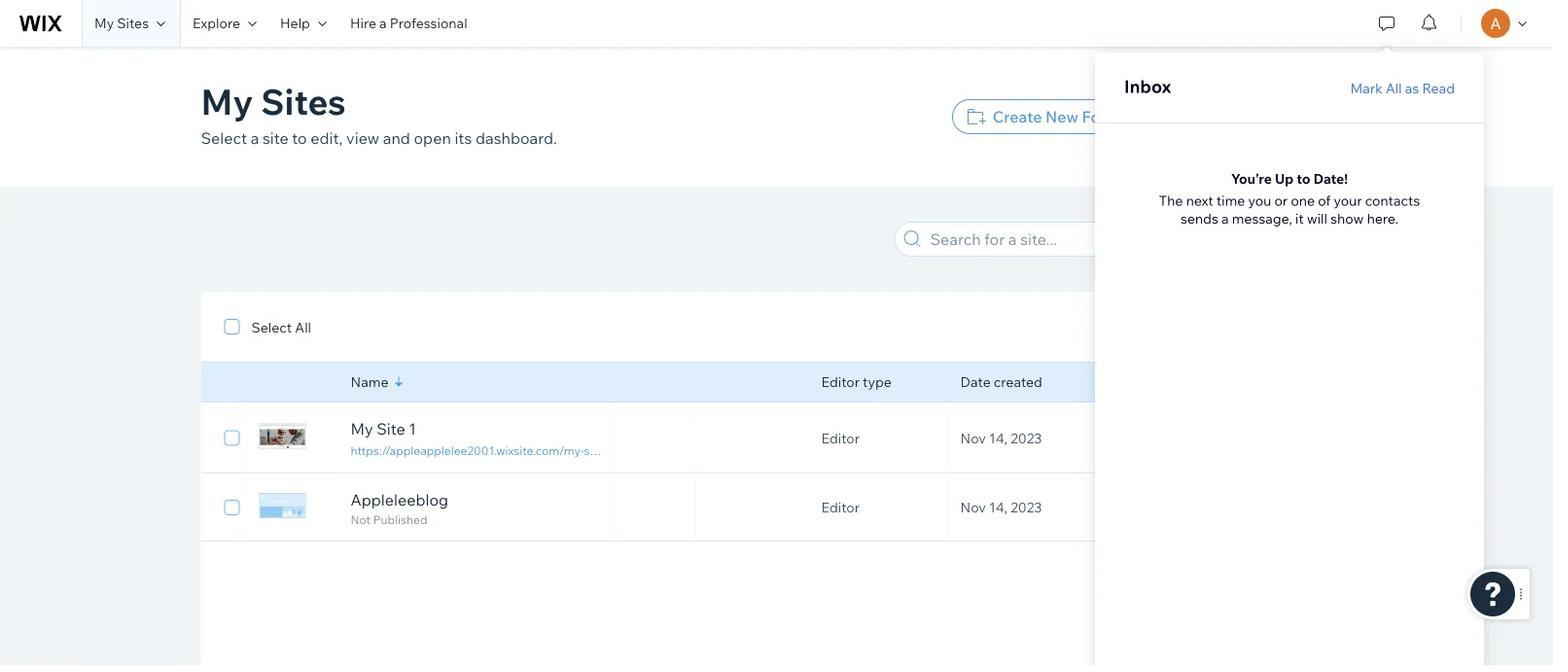 Task type: describe. For each thing, give the bounding box(es) containing it.
editor for my site 1
[[821, 429, 860, 446]]

1 vertical spatial 1
[[607, 443, 613, 458]]

you're up to date! the next time you or one of your contacts sends a message, it will show here.
[[1159, 170, 1420, 227]]

the
[[1159, 192, 1183, 209]]

2023 for appleleeblog
[[1011, 499, 1042, 516]]

a inside the you're up to date! the next time you or one of your contacts sends a message, it will show here.
[[1222, 210, 1229, 227]]

hire a professional link
[[338, 0, 479, 47]]

all for mark
[[1386, 80, 1402, 97]]

editor for appleleeblog
[[821, 499, 860, 516]]

select all
[[251, 319, 311, 336]]

type
[[863, 374, 892, 391]]

select inside checkbox
[[251, 319, 292, 336]]

message,
[[1232, 210, 1293, 227]]

you
[[1248, 192, 1272, 209]]

its
[[455, 128, 472, 148]]

up
[[1275, 170, 1294, 187]]

next
[[1186, 192, 1214, 209]]

all for select
[[295, 319, 311, 336]]

create new folder button
[[952, 99, 1153, 134]]

create for create new site
[[1211, 107, 1260, 126]]

1 editor from the top
[[821, 374, 860, 391]]

professional
[[390, 15, 468, 32]]

help
[[280, 15, 310, 32]]

14, for appleleeblog
[[989, 499, 1008, 516]]

view
[[346, 128, 380, 148]]

2023 for my site 1
[[1011, 429, 1042, 446]]

mark
[[1351, 80, 1383, 97]]

it
[[1296, 210, 1304, 227]]

my site 1 image
[[259, 424, 306, 449]]

a inside my sites select a site to edit, view and open its dashboard.
[[251, 128, 259, 148]]

here.
[[1367, 210, 1399, 227]]

date
[[961, 374, 991, 391]]

inbox
[[1125, 75, 1172, 97]]

site inside create new site button
[[1300, 107, 1329, 126]]

appleleeblog not published
[[351, 490, 448, 527]]

date!
[[1314, 170, 1348, 187]]

new for site
[[1264, 107, 1297, 126]]

not
[[351, 513, 371, 527]]

help button
[[268, 0, 338, 47]]

https://appleapplelee2001.wixsite.com/my-site-1 button
[[351, 442, 613, 459]]

sites for my sites select a site to edit, view and open its dashboard.
[[261, 79, 346, 123]]

create for create new folder
[[993, 107, 1042, 126]]

1 horizontal spatial a
[[379, 15, 387, 32]]

site-
[[584, 443, 607, 458]]

appleleeblog
[[351, 490, 448, 510]]

to inside my sites select a site to edit, view and open its dashboard.
[[292, 128, 307, 148]]

to inside the you're up to date! the next time you or one of your contacts sends a message, it will show here.
[[1297, 170, 1311, 187]]

hire a professional
[[350, 15, 468, 32]]

of
[[1318, 192, 1331, 209]]

edit,
[[311, 128, 343, 148]]

editor type
[[821, 374, 892, 391]]

appleleeblog image
[[259, 493, 306, 518]]

my for my sites
[[201, 79, 253, 123]]

date created
[[961, 374, 1043, 391]]



Task type: locate. For each thing, give the bounding box(es) containing it.
1 vertical spatial 2023
[[1011, 499, 1042, 516]]

create new folder
[[993, 107, 1129, 126]]

2 vertical spatial a
[[1222, 210, 1229, 227]]

nov
[[961, 429, 986, 446], [961, 499, 986, 516]]

sites
[[117, 15, 149, 32], [261, 79, 346, 123]]

Select All checkbox
[[224, 315, 311, 339]]

2 14, from the top
[[989, 499, 1008, 516]]

your
[[1334, 192, 1362, 209]]

0 vertical spatial a
[[379, 15, 387, 32]]

1 horizontal spatial select
[[251, 319, 292, 336]]

0 horizontal spatial to
[[292, 128, 307, 148]]

0 horizontal spatial all
[[295, 319, 311, 336]]

show
[[1331, 210, 1364, 227]]

my for my site 1
[[351, 419, 373, 439]]

2 create from the left
[[1211, 107, 1260, 126]]

1 14, from the top
[[989, 429, 1008, 446]]

0 horizontal spatial 1
[[409, 419, 416, 439]]

0 vertical spatial site
[[1300, 107, 1329, 126]]

1 vertical spatial nov
[[961, 499, 986, 516]]

nov for appleleeblog
[[961, 499, 986, 516]]

create new site
[[1211, 107, 1329, 126]]

2 nov from the top
[[961, 499, 986, 516]]

site
[[1300, 107, 1329, 126], [377, 419, 405, 439]]

sends
[[1181, 210, 1219, 227]]

create left folder on the right
[[993, 107, 1042, 126]]

name
[[351, 374, 389, 391]]

0 horizontal spatial select
[[201, 128, 247, 148]]

1 vertical spatial all
[[295, 319, 311, 336]]

a
[[379, 15, 387, 32], [251, 128, 259, 148], [1222, 210, 1229, 227]]

new left folder on the right
[[1046, 107, 1079, 126]]

a down time
[[1222, 210, 1229, 227]]

sites inside my sites select a site to edit, view and open its dashboard.
[[261, 79, 346, 123]]

sites left the explore
[[117, 15, 149, 32]]

0 horizontal spatial sites
[[117, 15, 149, 32]]

a right the hire
[[379, 15, 387, 32]]

0 horizontal spatial my
[[94, 15, 114, 32]]

1 vertical spatial site
[[377, 419, 405, 439]]

create new site button
[[1170, 99, 1353, 134]]

my inside my sites select a site to edit, view and open its dashboard.
[[201, 79, 253, 123]]

1 nov from the top
[[961, 429, 986, 446]]

create
[[993, 107, 1042, 126], [1211, 107, 1260, 126]]

as
[[1405, 80, 1419, 97]]

my site 1 https://appleapplelee2001.wixsite.com/my-site-1
[[351, 419, 613, 458]]

select inside my sites select a site to edit, view and open its dashboard.
[[201, 128, 247, 148]]

2 horizontal spatial my
[[351, 419, 373, 439]]

0 horizontal spatial create
[[993, 107, 1042, 126]]

1 vertical spatial a
[[251, 128, 259, 148]]

published
[[373, 513, 428, 527]]

1 create from the left
[[993, 107, 1042, 126]]

1 vertical spatial 14,
[[989, 499, 1008, 516]]

editor
[[821, 374, 860, 391], [821, 429, 860, 446], [821, 499, 860, 516]]

a left site
[[251, 128, 259, 148]]

2023
[[1011, 429, 1042, 446], [1011, 499, 1042, 516]]

0 vertical spatial all
[[1386, 80, 1402, 97]]

my inside my site 1 https://appleapplelee2001.wixsite.com/my-site-1
[[351, 419, 373, 439]]

0 vertical spatial to
[[292, 128, 307, 148]]

to right up
[[1297, 170, 1311, 187]]

Search for a site... field
[[925, 223, 1213, 256]]

time
[[1217, 192, 1245, 209]]

new up up
[[1264, 107, 1297, 126]]

0 vertical spatial 14,
[[989, 429, 1008, 446]]

explore
[[193, 15, 240, 32]]

my sites select a site to edit, view and open its dashboard.
[[201, 79, 557, 148]]

https://appleapplelee2001.wixsite.com/my-
[[351, 443, 584, 458]]

1 horizontal spatial my
[[201, 79, 253, 123]]

1 horizontal spatial site
[[1300, 107, 1329, 126]]

2 new from the left
[[1264, 107, 1297, 126]]

2 2023 from the top
[[1011, 499, 1042, 516]]

0 vertical spatial my
[[94, 15, 114, 32]]

0 vertical spatial nov 14, 2023
[[961, 429, 1042, 446]]

will
[[1307, 210, 1328, 227]]

1 horizontal spatial to
[[1297, 170, 1311, 187]]

nov 14, 2023 for appleleeblog
[[961, 499, 1042, 516]]

None checkbox
[[224, 496, 240, 519]]

to
[[292, 128, 307, 148], [1297, 170, 1311, 187]]

None checkbox
[[224, 427, 240, 450]]

select
[[201, 128, 247, 148], [251, 319, 292, 336]]

1 vertical spatial to
[[1297, 170, 1311, 187]]

hire
[[350, 15, 376, 32]]

1 nov 14, 2023 from the top
[[961, 429, 1042, 446]]

read
[[1423, 80, 1455, 97]]

new
[[1046, 107, 1079, 126], [1264, 107, 1297, 126]]

my
[[94, 15, 114, 32], [201, 79, 253, 123], [351, 419, 373, 439]]

and
[[383, 128, 410, 148]]

contacts
[[1366, 192, 1420, 209]]

open
[[414, 128, 451, 148]]

2 horizontal spatial a
[[1222, 210, 1229, 227]]

1 horizontal spatial new
[[1264, 107, 1297, 126]]

one
[[1291, 192, 1315, 209]]

folder
[[1082, 107, 1129, 126]]

0 vertical spatial select
[[201, 128, 247, 148]]

0 vertical spatial 2023
[[1011, 429, 1042, 446]]

mark all as read
[[1351, 80, 1455, 97]]

1
[[409, 419, 416, 439], [607, 443, 613, 458]]

nov for my site 1
[[961, 429, 986, 446]]

create up you're at the top of the page
[[1211, 107, 1260, 126]]

0 horizontal spatial a
[[251, 128, 259, 148]]

1 new from the left
[[1046, 107, 1079, 126]]

1 vertical spatial select
[[251, 319, 292, 336]]

1 horizontal spatial all
[[1386, 80, 1402, 97]]

site up date!
[[1300, 107, 1329, 126]]

14,
[[989, 429, 1008, 446], [989, 499, 1008, 516]]

0 horizontal spatial site
[[377, 419, 405, 439]]

my sites
[[94, 15, 149, 32]]

1 horizontal spatial sites
[[261, 79, 346, 123]]

all inside checkbox
[[295, 319, 311, 336]]

site inside my site 1 https://appleapplelee2001.wixsite.com/my-site-1
[[377, 419, 405, 439]]

sites for my sites
[[117, 15, 149, 32]]

1 horizontal spatial create
[[1211, 107, 1260, 126]]

2 vertical spatial my
[[351, 419, 373, 439]]

new for folder
[[1046, 107, 1079, 126]]

3 editor from the top
[[821, 499, 860, 516]]

2 editor from the top
[[821, 429, 860, 446]]

1 vertical spatial editor
[[821, 429, 860, 446]]

dashboard.
[[476, 128, 557, 148]]

sites up edit,
[[261, 79, 346, 123]]

2 nov 14, 2023 from the top
[[961, 499, 1042, 516]]

0 vertical spatial nov
[[961, 429, 986, 446]]

1 vertical spatial my
[[201, 79, 253, 123]]

14, for my site 1
[[989, 429, 1008, 446]]

0 horizontal spatial new
[[1046, 107, 1079, 126]]

1 horizontal spatial 1
[[607, 443, 613, 458]]

0 vertical spatial 1
[[409, 419, 416, 439]]

or
[[1275, 192, 1288, 209]]

nov 14, 2023 for my site 1
[[961, 429, 1042, 446]]

0 vertical spatial editor
[[821, 374, 860, 391]]

site
[[263, 128, 289, 148]]

1 vertical spatial nov 14, 2023
[[961, 499, 1042, 516]]

2 vertical spatial editor
[[821, 499, 860, 516]]

you're
[[1231, 170, 1272, 187]]

all inside button
[[1386, 80, 1402, 97]]

site down 'name'
[[377, 419, 405, 439]]

created
[[994, 374, 1043, 391]]

mark all as read button
[[1351, 80, 1455, 97]]

0 vertical spatial sites
[[117, 15, 149, 32]]

1 2023 from the top
[[1011, 429, 1042, 446]]

to right site
[[292, 128, 307, 148]]

1 vertical spatial sites
[[261, 79, 346, 123]]

all
[[1386, 80, 1402, 97], [295, 319, 311, 336]]

nov 14, 2023
[[961, 429, 1042, 446], [961, 499, 1042, 516]]



Task type: vqa. For each thing, say whether or not it's contained in the screenshot.
SEO Learn what queries bring you the most traffic from Google, and see how search engine bots crawl your site.
no



